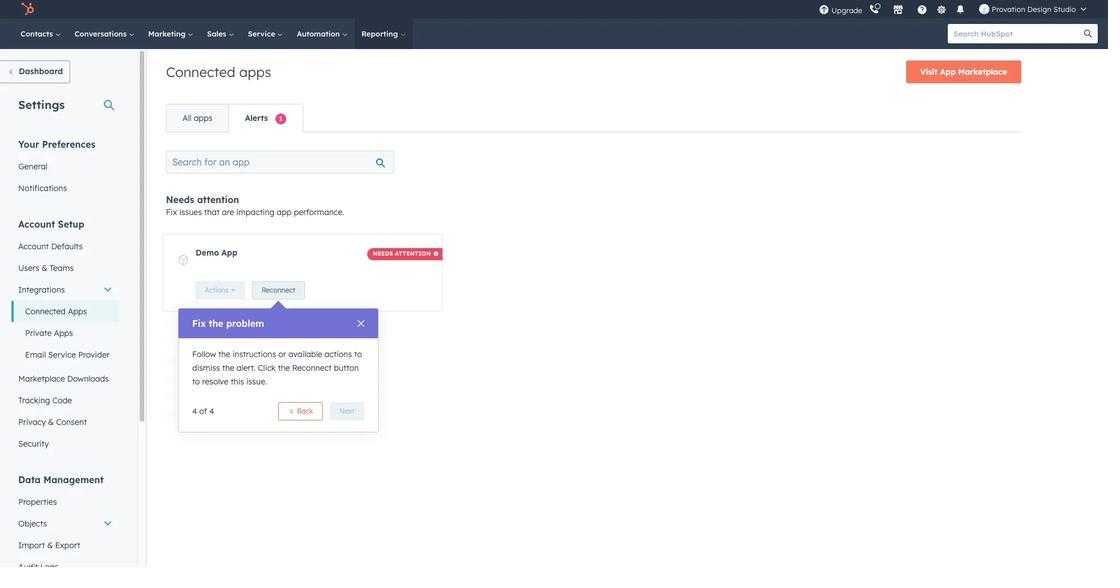 Task type: vqa. For each thing, say whether or not it's contained in the screenshot.
App corresponding to Visit
yes



Task type: locate. For each thing, give the bounding box(es) containing it.
& inside data management element
[[47, 540, 53, 551]]

1 vertical spatial apps
[[194, 113, 213, 123]]

the down or
[[278, 363, 290, 373]]

1 vertical spatial attention
[[395, 250, 431, 257]]

& right users
[[42, 263, 47, 273]]

app right demo
[[222, 248, 238, 258]]

1 vertical spatial apps
[[54, 328, 73, 338]]

fix inside "needs attention fix issues that are impacting app performance."
[[166, 207, 177, 217]]

reconnect inside the "follow the instructions or available actions to dismiss the alert. click the reconnect button to resolve this issue."
[[292, 363, 332, 373]]

follow
[[192, 349, 216, 360]]

connected up the private apps
[[25, 306, 66, 317]]

1 vertical spatial connected
[[25, 306, 66, 317]]

back
[[295, 407, 313, 415]]

actions
[[325, 349, 352, 360]]

menu
[[818, 0, 1095, 18]]

0 vertical spatial service
[[248, 29, 278, 38]]

1 vertical spatial needs
[[373, 250, 393, 257]]

alert.
[[237, 363, 256, 373]]

0 vertical spatial to
[[354, 349, 362, 360]]

2 vertical spatial &
[[47, 540, 53, 551]]

resolve
[[202, 377, 229, 387]]

service
[[248, 29, 278, 38], [48, 350, 76, 360]]

connected apps
[[25, 306, 87, 317]]

1 horizontal spatial connected
[[166, 63, 236, 80]]

notifications link
[[11, 177, 119, 199]]

account up account defaults
[[18, 219, 55, 230]]

0 vertical spatial marketplace
[[959, 67, 1008, 77]]

0 vertical spatial apps
[[68, 306, 87, 317]]

&
[[42, 263, 47, 273], [48, 417, 54, 427], [47, 540, 53, 551]]

1 horizontal spatial fix
[[192, 318, 206, 329]]

& left export
[[47, 540, 53, 551]]

apps up email service provider link
[[54, 328, 73, 338]]

& right privacy
[[48, 417, 54, 427]]

0 vertical spatial apps
[[239, 63, 271, 80]]

help button
[[913, 0, 933, 18]]

1 vertical spatial fix
[[192, 318, 206, 329]]

upgrade
[[832, 5, 863, 15]]

settings link
[[935, 3, 949, 15]]

back button
[[279, 402, 323, 421]]

james peterson image
[[980, 4, 990, 14]]

calling icon button
[[865, 2, 885, 17]]

reconnect button
[[252, 281, 305, 300]]

app for demo
[[222, 248, 238, 258]]

reporting link
[[355, 18, 413, 49]]

connected inside connected apps link
[[25, 306, 66, 317]]

0 horizontal spatial fix
[[166, 207, 177, 217]]

to down dismiss
[[192, 377, 200, 387]]

0 horizontal spatial service
[[48, 350, 76, 360]]

marketing
[[148, 29, 188, 38]]

0 horizontal spatial attention
[[197, 194, 239, 205]]

1 horizontal spatial apps
[[239, 63, 271, 80]]

service right sales link
[[248, 29, 278, 38]]

tab list
[[166, 104, 303, 132]]

reconnect up problem
[[262, 286, 296, 294]]

apps for connected apps
[[68, 306, 87, 317]]

1 horizontal spatial 4
[[209, 406, 214, 417]]

to up button
[[354, 349, 362, 360]]

1 horizontal spatial app
[[941, 67, 956, 77]]

actions
[[205, 286, 229, 294]]

4 left of
[[192, 406, 197, 417]]

sales
[[207, 29, 229, 38]]

marketplace up tracking code
[[18, 374, 65, 384]]

provation design studio
[[992, 5, 1077, 14]]

attention
[[197, 194, 239, 205], [395, 250, 431, 257]]

import & export link
[[11, 535, 119, 556]]

apps down integrations button
[[68, 306, 87, 317]]

actions button
[[195, 281, 245, 300]]

1 vertical spatial marketplace
[[18, 374, 65, 384]]

0 horizontal spatial app
[[222, 248, 238, 258]]

contacts link
[[14, 18, 68, 49]]

connected down "sales"
[[166, 63, 236, 80]]

consent
[[56, 417, 87, 427]]

& for teams
[[42, 263, 47, 273]]

account setup element
[[11, 218, 119, 455]]

apps
[[239, 63, 271, 80], [194, 113, 213, 123]]

tracking
[[18, 395, 50, 406]]

settings image
[[937, 5, 947, 15]]

management
[[43, 474, 104, 486]]

preferences
[[42, 139, 96, 150]]

1 4 from the left
[[192, 406, 197, 417]]

security
[[18, 439, 49, 449]]

0 horizontal spatial 4
[[192, 406, 197, 417]]

needs
[[166, 194, 194, 205], [373, 250, 393, 257]]

app inside needs attention tab panel
[[222, 248, 238, 258]]

Search for an app search field
[[166, 151, 394, 173]]

close image
[[358, 320, 365, 327]]

visit
[[921, 67, 938, 77]]

reconnect down available
[[292, 363, 332, 373]]

security link
[[11, 433, 119, 455]]

1 account from the top
[[18, 219, 55, 230]]

the
[[209, 318, 224, 329], [218, 349, 230, 360], [222, 363, 234, 373], [278, 363, 290, 373]]

1 vertical spatial account
[[18, 241, 49, 252]]

1 vertical spatial service
[[48, 350, 76, 360]]

notifications image
[[956, 5, 966, 15]]

needs attention fix issues that are impacting app performance.
[[166, 194, 345, 217]]

2 4 from the left
[[209, 406, 214, 417]]

marketplace down search hubspot search box
[[959, 67, 1008, 77]]

0 vertical spatial needs
[[166, 194, 194, 205]]

4 right of
[[209, 406, 214, 417]]

0 vertical spatial connected
[[166, 63, 236, 80]]

1 vertical spatial reconnect
[[292, 363, 332, 373]]

fix
[[166, 207, 177, 217], [192, 318, 206, 329]]

reporting
[[362, 29, 400, 38]]

sales link
[[200, 18, 241, 49]]

account up users
[[18, 241, 49, 252]]

0 horizontal spatial apps
[[194, 113, 213, 123]]

1 vertical spatial app
[[222, 248, 238, 258]]

hubspot image
[[21, 2, 34, 16]]

data management element
[[11, 474, 119, 567]]

apps right all
[[194, 113, 213, 123]]

tab list containing all apps
[[166, 104, 303, 132]]

service down private apps link
[[48, 350, 76, 360]]

2 account from the top
[[18, 241, 49, 252]]

0 vertical spatial fix
[[166, 207, 177, 217]]

contacts
[[21, 29, 55, 38]]

fix up follow
[[192, 318, 206, 329]]

users & teams
[[18, 263, 74, 273]]

0 horizontal spatial needs
[[166, 194, 194, 205]]

fix left issues
[[166, 207, 177, 217]]

0 vertical spatial account
[[18, 219, 55, 230]]

demo app
[[196, 248, 238, 258]]

connected
[[166, 63, 236, 80], [25, 306, 66, 317]]

1 horizontal spatial needs
[[373, 250, 393, 257]]

Search HubSpot search field
[[948, 24, 1088, 43]]

attention inside "needs attention fix issues that are impacting app performance."
[[197, 194, 239, 205]]

privacy & consent link
[[11, 411, 119, 433]]

connected apps
[[166, 63, 271, 80]]

next button
[[330, 402, 365, 421]]

provation
[[992, 5, 1026, 14]]

private apps
[[25, 328, 73, 338]]

that
[[204, 207, 220, 217]]

4
[[192, 406, 197, 417], [209, 406, 214, 417]]

all
[[183, 113, 192, 123]]

account defaults
[[18, 241, 83, 252]]

0 vertical spatial app
[[941, 67, 956, 77]]

0 horizontal spatial marketplace
[[18, 374, 65, 384]]

code
[[52, 395, 72, 406]]

apps for private apps
[[54, 328, 73, 338]]

account for account defaults
[[18, 241, 49, 252]]

dismiss
[[192, 363, 220, 373]]

0 horizontal spatial connected
[[25, 306, 66, 317]]

import & export
[[18, 540, 80, 551]]

0 horizontal spatial to
[[192, 377, 200, 387]]

apps down service link
[[239, 63, 271, 80]]

visit app marketplace
[[921, 67, 1008, 77]]

of
[[200, 406, 207, 417]]

0 vertical spatial attention
[[197, 194, 239, 205]]

0 vertical spatial reconnect
[[262, 286, 296, 294]]

data
[[18, 474, 41, 486]]

1 vertical spatial &
[[48, 417, 54, 427]]

impacting
[[237, 207, 275, 217]]

notifications button
[[951, 0, 971, 18]]

reconnect
[[262, 286, 296, 294], [292, 363, 332, 373]]

help image
[[918, 5, 928, 15]]

& for export
[[47, 540, 53, 551]]

0 vertical spatial &
[[42, 263, 47, 273]]

needs inside "needs attention fix issues that are impacting app performance."
[[166, 194, 194, 205]]

app right visit
[[941, 67, 956, 77]]

account
[[18, 219, 55, 230], [18, 241, 49, 252]]

demo
[[196, 248, 219, 258]]

downloads
[[67, 374, 109, 384]]

1 horizontal spatial attention
[[395, 250, 431, 257]]

users & teams link
[[11, 257, 119, 279]]



Task type: describe. For each thing, give the bounding box(es) containing it.
tracking code link
[[11, 390, 119, 411]]

import
[[18, 540, 45, 551]]

visit app marketplace link
[[907, 60, 1022, 83]]

available
[[289, 349, 322, 360]]

apps for connected apps
[[239, 63, 271, 80]]

integrations
[[18, 285, 65, 295]]

are
[[222, 207, 234, 217]]

1 horizontal spatial to
[[354, 349, 362, 360]]

app for visit
[[941, 67, 956, 77]]

performance.
[[294, 207, 345, 217]]

properties link
[[11, 491, 119, 513]]

needs attention
[[373, 250, 431, 257]]

privacy & consent
[[18, 417, 87, 427]]

connected apps link
[[11, 301, 119, 322]]

general link
[[11, 156, 119, 177]]

& for consent
[[48, 417, 54, 427]]

private
[[25, 328, 52, 338]]

connected for connected apps
[[166, 63, 236, 80]]

your preferences
[[18, 139, 96, 150]]

teams
[[50, 263, 74, 273]]

account defaults link
[[11, 236, 119, 257]]

service link
[[241, 18, 290, 49]]

integrations button
[[11, 279, 119, 301]]

problem
[[226, 318, 264, 329]]

design
[[1028, 5, 1052, 14]]

settings
[[18, 98, 65, 112]]

your preferences element
[[11, 138, 119, 199]]

provation design studio button
[[973, 0, 1094, 18]]

the right follow
[[218, 349, 230, 360]]

upgrade image
[[820, 5, 830, 15]]

follow the instructions or available actions to dismiss the alert. click the reconnect button to resolve this issue.
[[192, 349, 362, 387]]

search button
[[1079, 24, 1099, 43]]

click
[[258, 363, 276, 373]]

automation link
[[290, 18, 355, 49]]

calling icon image
[[870, 5, 880, 15]]

attention for needs attention
[[395, 250, 431, 257]]

defaults
[[51, 241, 83, 252]]

conversations link
[[68, 18, 141, 49]]

issue.
[[246, 377, 267, 387]]

marketing link
[[141, 18, 200, 49]]

all apps link
[[167, 104, 229, 132]]

marketplace inside account setup 'element'
[[18, 374, 65, 384]]

privacy
[[18, 417, 46, 427]]

marketplaces image
[[894, 5, 904, 15]]

conversations
[[75, 29, 129, 38]]

next
[[340, 407, 355, 415]]

4 of 4
[[192, 406, 214, 417]]

marketplaces button
[[887, 0, 911, 18]]

hubspot link
[[14, 2, 43, 16]]

apps for all apps
[[194, 113, 213, 123]]

email service provider
[[25, 350, 110, 360]]

provider
[[78, 350, 110, 360]]

marketplace downloads
[[18, 374, 109, 384]]

your
[[18, 139, 39, 150]]

dashboard link
[[0, 60, 70, 83]]

data management
[[18, 474, 104, 486]]

instructions
[[233, 349, 276, 360]]

the up this in the left bottom of the page
[[222, 363, 234, 373]]

menu containing provation design studio
[[818, 0, 1095, 18]]

app
[[277, 207, 292, 217]]

automation
[[297, 29, 342, 38]]

setup
[[58, 219, 84, 230]]

1 vertical spatial to
[[192, 377, 200, 387]]

marketplace downloads link
[[11, 368, 119, 390]]

tracking code
[[18, 395, 72, 406]]

needs attention tab panel
[[157, 132, 1031, 326]]

button
[[334, 363, 359, 373]]

service inside account setup 'element'
[[48, 350, 76, 360]]

all apps
[[183, 113, 213, 123]]

properties
[[18, 497, 57, 507]]

the left problem
[[209, 318, 224, 329]]

connected for connected apps
[[25, 306, 66, 317]]

dashboard
[[19, 66, 63, 76]]

studio
[[1054, 5, 1077, 14]]

1 horizontal spatial marketplace
[[959, 67, 1008, 77]]

this
[[231, 377, 244, 387]]

attention for needs attention fix issues that are impacting app performance.
[[197, 194, 239, 205]]

1 horizontal spatial service
[[248, 29, 278, 38]]

needs for needs attention
[[373, 250, 393, 257]]

fix the problem
[[192, 318, 264, 329]]

account for account setup
[[18, 219, 55, 230]]

search image
[[1085, 30, 1093, 38]]

export
[[55, 540, 80, 551]]

alerts
[[245, 113, 268, 123]]

private apps link
[[11, 322, 119, 344]]

needs for needs attention fix issues that are impacting app performance.
[[166, 194, 194, 205]]

or
[[279, 349, 286, 360]]

account setup
[[18, 219, 84, 230]]

reconnect inside button
[[262, 286, 296, 294]]



